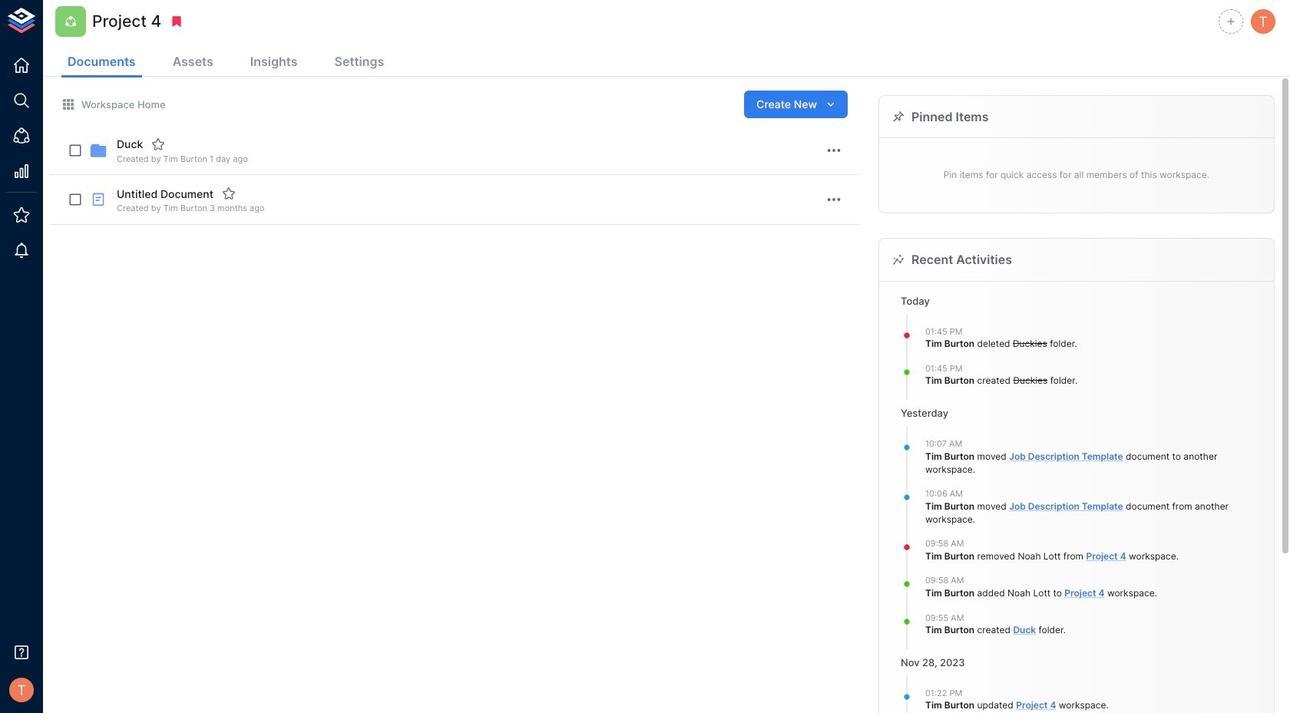 Task type: vqa. For each thing, say whether or not it's contained in the screenshot.
leftmost "favorite" icon
yes



Task type: locate. For each thing, give the bounding box(es) containing it.
favorite image
[[151, 138, 165, 151]]

remove bookmark image
[[170, 15, 184, 28]]



Task type: describe. For each thing, give the bounding box(es) containing it.
favorite image
[[222, 187, 236, 201]]



